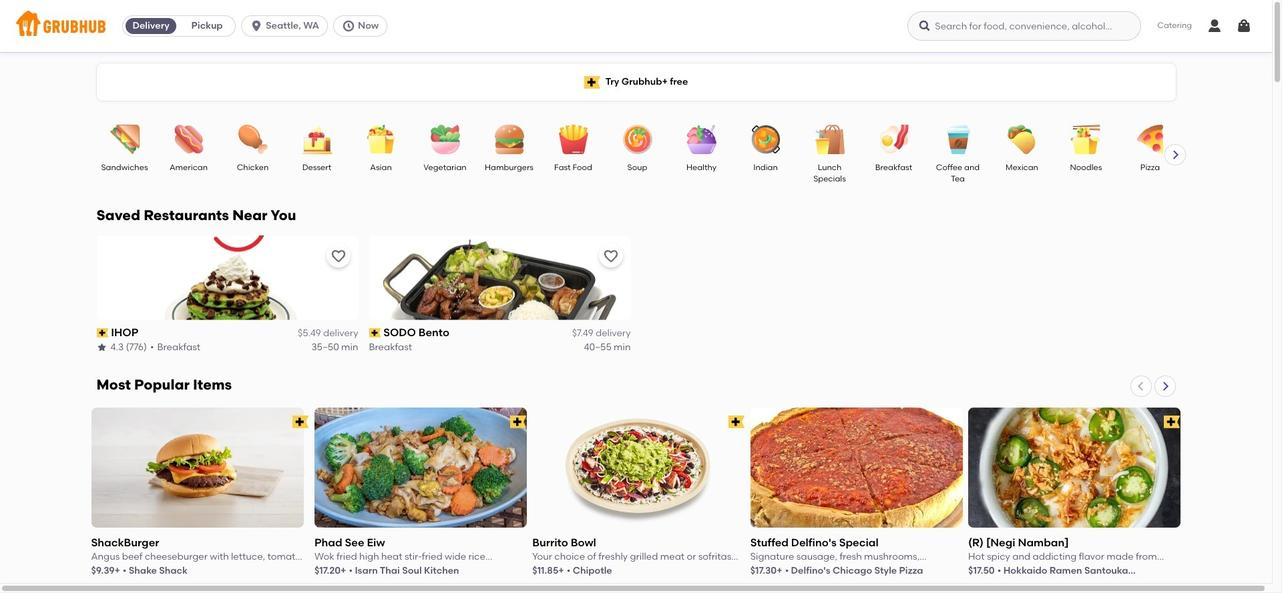 Task type: describe. For each thing, give the bounding box(es) containing it.
sandwiches image
[[101, 125, 148, 154]]

healthy image
[[678, 125, 725, 154]]

1 vertical spatial caret right icon image
[[1160, 381, 1171, 392]]

Search for food, convenience, alcohol... search field
[[908, 11, 1142, 41]]

dessert image
[[294, 125, 340, 154]]

caret left icon image
[[1136, 381, 1147, 392]]

star icon image
[[97, 343, 107, 353]]

sodo bento logo image
[[369, 236, 631, 321]]

hamburgers image
[[486, 125, 533, 154]]

ihop logo image
[[97, 236, 358, 321]]

noodles image
[[1063, 125, 1110, 154]]

main navigation navigation
[[0, 0, 1273, 52]]

breakfast image
[[871, 125, 918, 154]]



Task type: locate. For each thing, give the bounding box(es) containing it.
0 horizontal spatial subscription pass image
[[97, 329, 108, 338]]

soup image
[[614, 125, 661, 154]]

grubhub plus flag logo image
[[584, 76, 600, 89]]

caret right icon image
[[1170, 150, 1181, 160], [1160, 381, 1171, 392]]

0 vertical spatial caret right icon image
[[1170, 150, 1181, 160]]

1 vertical spatial subscription pass image
[[1165, 416, 1181, 429]]

svg image
[[1207, 18, 1223, 34]]

1 horizontal spatial subscription pass image
[[1165, 416, 1181, 429]]

pizza image
[[1127, 125, 1174, 154]]

mexican image
[[999, 125, 1046, 154]]

chicken image
[[229, 125, 276, 154]]

lunch specials image
[[807, 125, 853, 154]]

subscription pass image
[[369, 329, 381, 338], [293, 416, 309, 429], [511, 416, 527, 429], [729, 416, 745, 429]]

asian image
[[358, 125, 405, 154]]

american image
[[165, 125, 212, 154]]

vegetarian image
[[422, 125, 469, 154]]

indian image
[[743, 125, 789, 154]]

subscription pass image
[[97, 329, 108, 338], [1165, 416, 1181, 429]]

0 vertical spatial subscription pass image
[[97, 329, 108, 338]]

coffee and tea image
[[935, 125, 982, 154]]

svg image
[[1237, 18, 1253, 34], [250, 19, 263, 33], [342, 19, 355, 33], [919, 19, 932, 33]]

fast food image
[[550, 125, 597, 154]]



Task type: vqa. For each thing, say whether or not it's contained in the screenshot.
THE 13TH
no



